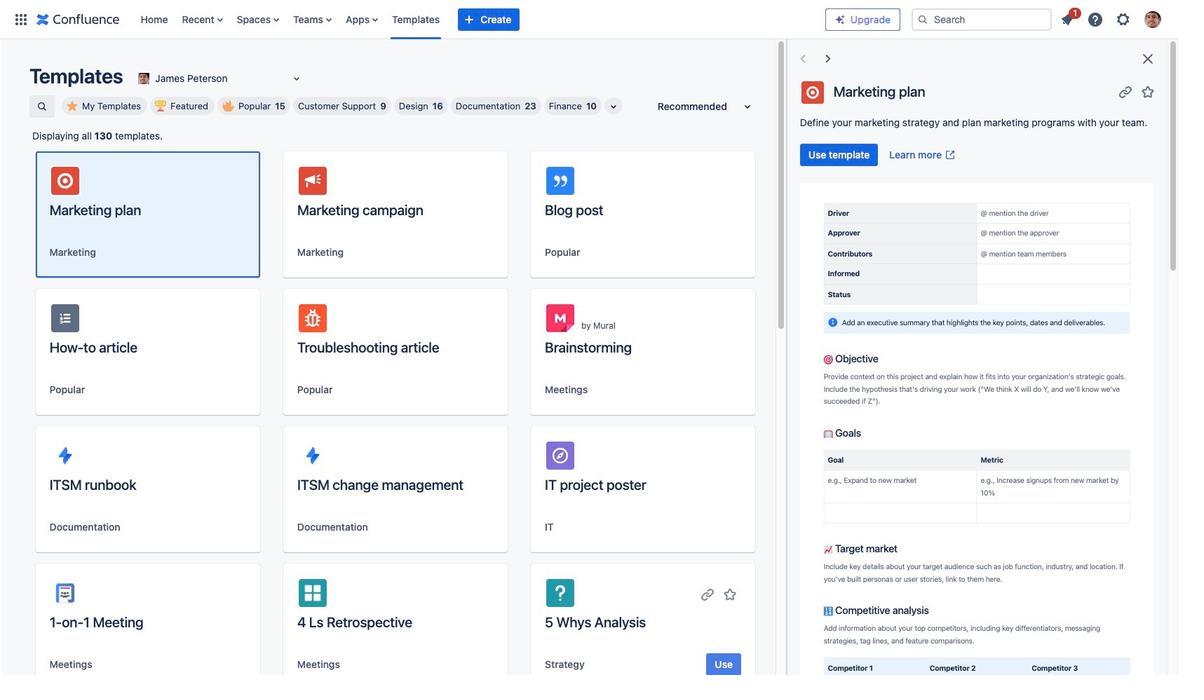 Task type: describe. For each thing, give the bounding box(es) containing it.
settings icon image
[[1115, 11, 1132, 28]]

global element
[[8, 0, 825, 39]]

open search bar image
[[36, 101, 48, 112]]

Search field
[[912, 8, 1052, 31]]

list for premium icon
[[1055, 5, 1170, 32]]

star 5 whys analysis image
[[722, 586, 739, 603]]

appswitcher icon image
[[13, 11, 29, 28]]

close image
[[1140, 50, 1156, 67]]

open image
[[288, 70, 305, 87]]

help icon image
[[1087, 11, 1104, 28]]

share link image
[[1117, 83, 1134, 100]]

star marketing plan image
[[1140, 83, 1156, 100]]



Task type: vqa. For each thing, say whether or not it's contained in the screenshot.
"Choose people" text field at top right
no



Task type: locate. For each thing, give the bounding box(es) containing it.
None search field
[[912, 8, 1052, 31]]

share link image
[[699, 586, 716, 603]]

previous template image
[[794, 50, 811, 67]]

notification icon image
[[1059, 11, 1076, 28]]

premium image
[[835, 14, 846, 25]]

1 horizontal spatial list
[[1055, 5, 1170, 32]]

group
[[800, 144, 961, 166]]

list
[[134, 0, 825, 39], [1055, 5, 1170, 32]]

None text field
[[136, 72, 138, 86]]

0 horizontal spatial list
[[134, 0, 825, 39]]

your profile and preferences image
[[1145, 11, 1161, 28]]

search image
[[917, 14, 929, 25]]

more categories image
[[605, 98, 622, 115]]

banner
[[0, 0, 1178, 39]]

list item
[[1055, 5, 1081, 31]]

confluence image
[[36, 11, 120, 28], [36, 11, 120, 28]]

next template image
[[820, 50, 836, 67]]

list for appswitcher icon
[[134, 0, 825, 39]]



